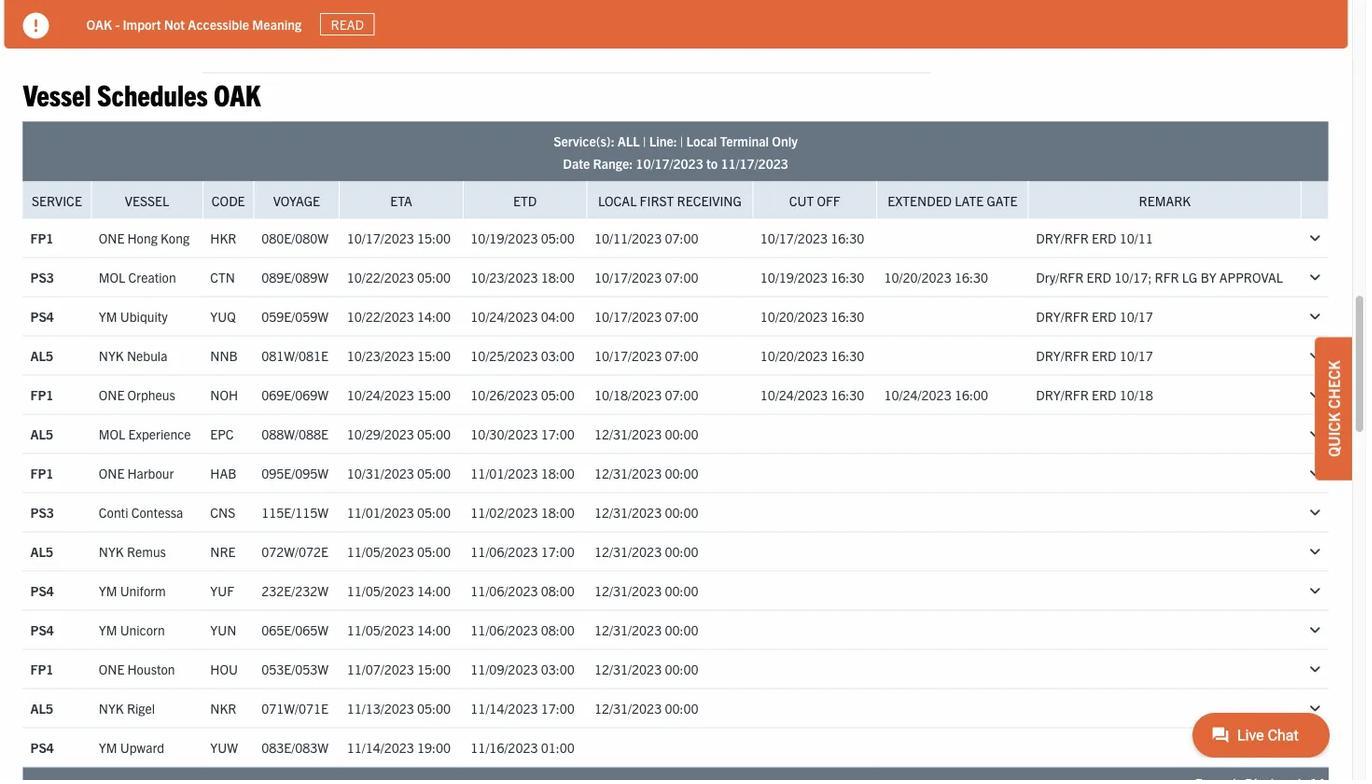 Task type: vqa. For each thing, say whether or not it's contained in the screenshot.


Task type: locate. For each thing, give the bounding box(es) containing it.
ps3 for conti contessa
[[30, 504, 54, 521]]

ps4 for ym uniform
[[30, 583, 54, 599]]

05:00 up 10/30/2023 17:00
[[541, 387, 575, 403]]

2 15:00 from the top
[[417, 347, 451, 364]]

off
[[817, 192, 840, 209]]

2 vertical spatial 11/06/2023
[[471, 622, 538, 639]]

0 vertical spatial 11/06/2023
[[471, 543, 538, 560]]

0 vertical spatial 08:00
[[541, 583, 575, 599]]

2 mol from the top
[[99, 426, 125, 443]]

1 vertical spatial 10/19/2023
[[760, 269, 828, 286]]

cns
[[210, 504, 235, 521]]

10/20/2023 16:30 up 10/24/2023 16:30
[[760, 347, 864, 364]]

1 horizontal spatial -
[[327, 27, 332, 46]]

dry/rfr for 10/24/2023 04:00
[[1036, 308, 1089, 325]]

14:00 for 065e/065w
[[417, 622, 451, 639]]

1 vertical spatial ps3
[[30, 504, 54, 521]]

one left houston
[[99, 661, 124, 678]]

07:00 for 10/25/2023 03:00
[[665, 347, 698, 364]]

00:00 for 071w/071e
[[665, 700, 698, 717]]

15:00 up '10/22/2023 05:00'
[[417, 230, 451, 247]]

16:30 for 10/19/2023 05:00
[[831, 230, 864, 247]]

flip
[[505, 27, 528, 46]]

2 10/22/2023 from the top
[[347, 308, 414, 325]]

mol left creation
[[99, 269, 125, 286]]

0 vertical spatial oak
[[86, 15, 112, 32]]

14:00 up the 11/07/2023 15:00
[[417, 622, 451, 639]]

2 vertical spatial 10/20/2023 16:30
[[760, 347, 864, 364]]

11/01/2023
[[471, 465, 538, 482], [347, 504, 414, 521]]

2 12/31/2023 00:00 from the top
[[594, 465, 698, 482]]

10/17 up 10/18
[[1120, 347, 1153, 364]]

0 horizontal spatial vessel
[[23, 76, 91, 112]]

0 vertical spatial 11/14/2023
[[471, 700, 538, 717]]

8 12/31/2023 00:00 from the top
[[594, 700, 698, 717]]

7 12/31/2023 from the top
[[594, 661, 662, 678]]

0 horizontal spatial 11/01/2023
[[347, 504, 414, 521]]

- left flip
[[497, 27, 502, 46]]

terminal
[[720, 132, 769, 149]]

10/20/2023 up 10/24/2023 16:30
[[760, 347, 828, 364]]

10/22/2023 down '10/22/2023 05:00'
[[347, 308, 414, 325]]

11/14/2023 for 11/14/2023 19:00
[[347, 739, 414, 756]]

3 ym from the top
[[99, 622, 117, 639]]

| right all
[[643, 132, 646, 149]]

00:00 for 232e/232w
[[665, 583, 698, 599]]

local up "to"
[[686, 132, 717, 149]]

one
[[99, 230, 124, 247], [99, 387, 124, 403], [99, 465, 124, 482], [99, 661, 124, 678]]

11/14/2023 for 11/14/2023 17:00
[[471, 700, 538, 717]]

ps4 left ym ubiquity
[[30, 308, 54, 325]]

mol for mol experience
[[99, 426, 125, 443]]

orpheus
[[127, 387, 175, 403]]

14:00
[[417, 308, 451, 325], [417, 583, 451, 599], [417, 622, 451, 639]]

1 vertical spatial 14:00
[[417, 583, 451, 599]]

1 vertical spatial 11/01/2023
[[347, 504, 414, 521]]

11/06/2023 for 065e/065w
[[471, 622, 538, 639]]

11/05/2023 for 065e/065w
[[347, 622, 414, 639]]

ps3 down the service
[[30, 269, 54, 286]]

1 11/05/2023 14:00 from the top
[[347, 583, 451, 599]]

11/17/2023
[[721, 155, 788, 172]]

10/22/2023 up 10/22/2023 14:00
[[347, 269, 414, 286]]

03:00 up 11/14/2023 17:00
[[541, 661, 575, 678]]

quick check link
[[1315, 337, 1352, 480]]

00:00 for 095e/095w
[[665, 465, 698, 482]]

3 fp1 from the top
[[30, 465, 54, 482]]

18:00 for 10/22/2023 05:00
[[541, 269, 575, 286]]

1 vertical spatial nyk
[[99, 543, 124, 560]]

2 ps3 from the top
[[30, 504, 54, 521]]

ps4 left ym upward at the bottom of the page
[[30, 739, 54, 756]]

03:00 for 10/25/2023 03:00
[[541, 347, 575, 364]]

11/06/2023 08:00 down 11/06/2023 17:00
[[471, 583, 575, 599]]

11/14/2023 down 11/09/2023
[[471, 700, 538, 717]]

12/31/2023 00:00 for 088w/088e
[[594, 426, 698, 443]]

0 vertical spatial 10/20/2023
[[884, 269, 952, 286]]

3 14:00 from the top
[[417, 622, 451, 639]]

1 ym from the top
[[99, 308, 117, 325]]

gate
[[418, 27, 448, 46], [987, 192, 1018, 209]]

05:00 for 11/01/2023 05:00
[[417, 504, 451, 521]]

11/05/2023 for 232e/232w
[[347, 583, 414, 599]]

1 12/31/2023 from the top
[[594, 426, 662, 443]]

16:30 left 10/24/2023 16:00
[[831, 387, 864, 403]]

2 08:00 from the top
[[541, 622, 575, 639]]

12/31/2023 00:00 for 053e/053w
[[594, 661, 698, 678]]

3 10/17/2023 07:00 from the top
[[594, 347, 698, 364]]

vessel
[[23, 76, 91, 112], [125, 192, 169, 209]]

al5 for nyk rigel
[[30, 700, 53, 717]]

095e/095w
[[261, 465, 329, 482]]

al5
[[30, 347, 53, 364], [30, 426, 53, 443], [30, 543, 53, 560], [30, 700, 53, 717]]

16:30 down late
[[955, 269, 988, 286]]

2 10/17 from the top
[[1120, 347, 1153, 364]]

hong
[[127, 230, 158, 247]]

1 11/06/2023 08:00 from the top
[[471, 583, 575, 599]]

12/31/2023 00:00 for 065e/065w
[[594, 622, 698, 639]]

11/01/2023 05:00
[[347, 504, 451, 521]]

2 vertical spatial 14:00
[[417, 622, 451, 639]]

ym upward
[[99, 739, 164, 756]]

ps3 for mol creation
[[30, 269, 54, 286]]

0 horizontal spatial 11/14/2023
[[347, 739, 414, 756]]

11/05/2023 up 11/07/2023
[[347, 622, 414, 639]]

10/20/2023 down extended
[[884, 269, 952, 286]]

05:00 up 10/22/2023 14:00
[[417, 269, 451, 286]]

18:00 left the read
[[285, 27, 323, 46]]

import
[[123, 15, 161, 32]]

10/20/2023 16:30 for 04:00
[[760, 308, 864, 325]]

1 vertical spatial 11/05/2023
[[347, 583, 414, 599]]

4 ps4 from the top
[[30, 739, 54, 756]]

17:00 for 11/06/2023 17:00
[[541, 543, 575, 560]]

1 vertical spatial 17:00
[[541, 543, 575, 560]]

ym left uniform
[[99, 583, 117, 599]]

3 12/31/2023 from the top
[[594, 504, 662, 521]]

0 vertical spatial 10/17/2023 07:00
[[594, 269, 698, 286]]

16:00
[[955, 387, 988, 403]]

1 vertical spatial 11/06/2023 08:00
[[471, 622, 575, 639]]

2 one from the top
[[99, 387, 124, 403]]

232e/232w
[[261, 583, 329, 599]]

08:00 for 065e/065w
[[541, 622, 575, 639]]

2 14:00 from the top
[[417, 583, 451, 599]]

2 nyk from the top
[[99, 543, 124, 560]]

11/06/2023 08:00
[[471, 583, 575, 599], [471, 622, 575, 639]]

15:00 up 11/13/2023 05:00
[[417, 661, 451, 678]]

05:00 up 10/23/2023 18:00
[[541, 230, 575, 247]]

10/23/2023 15:00
[[347, 347, 451, 364]]

1 15:00 from the top
[[417, 230, 451, 247]]

11/06/2023 down 11/06/2023 17:00
[[471, 583, 538, 599]]

1 horizontal spatial 10/23/2023
[[471, 269, 538, 286]]

1 dry/rfr from the top
[[1036, 230, 1089, 247]]

0 horizontal spatial -
[[115, 15, 120, 32]]

nyk left rigel
[[99, 700, 124, 717]]

local
[[686, 132, 717, 149], [598, 192, 637, 209]]

cut
[[789, 192, 814, 209]]

16:30 down 10/17/2023 16:30
[[831, 269, 864, 286]]

2 dry/rfr from the top
[[1036, 308, 1089, 325]]

2 vertical spatial nyk
[[99, 700, 124, 717]]

05:00 down 11/01/2023 05:00
[[417, 543, 451, 560]]

01:00
[[541, 739, 575, 756]]

1 vertical spatial 10/17
[[1120, 347, 1153, 364]]

10/22/2023 for 10/22/2023 14:00
[[347, 308, 414, 325]]

6 12/31/2023 00:00 from the top
[[594, 622, 698, 639]]

5 00:00 from the top
[[665, 583, 698, 599]]

00:00 for 115e/115w
[[665, 504, 698, 521]]

11/01/2023 up 11/02/2023
[[471, 465, 538, 482]]

19:00
[[417, 739, 451, 756]]

2 03:00 from the top
[[541, 661, 575, 678]]

1 11/05/2023 from the top
[[347, 543, 414, 560]]

1 vertical spatial 03:00
[[541, 661, 575, 678]]

2 07:00 from the top
[[665, 269, 698, 286]]

vessel for vessel schedules oak
[[23, 76, 91, 112]]

accessible
[[188, 15, 249, 32]]

7 00:00 from the top
[[665, 661, 698, 678]]

1 00:00 from the top
[[665, 426, 698, 443]]

1 vertical spatial 11/06/2023
[[471, 583, 538, 599]]

1 mol from the top
[[99, 269, 125, 286]]

one for one houston
[[99, 661, 124, 678]]

11/05/2023 14:00 down 11/05/2023 05:00
[[347, 583, 451, 599]]

0 vertical spatial 03:00
[[541, 347, 575, 364]]

17:00 down 11/02/2023 18:00
[[541, 543, 575, 560]]

0 vertical spatial 14:00
[[417, 308, 451, 325]]

1 horizontal spatial local
[[686, 132, 717, 149]]

3 nyk from the top
[[99, 700, 124, 717]]

1 horizontal spatial vessel
[[125, 192, 169, 209]]

one hong kong
[[99, 230, 189, 247]]

1 vertical spatial 10/20/2023
[[760, 308, 828, 325]]

10/25/2023 03:00
[[471, 347, 575, 364]]

fp1 for one hong kong
[[30, 230, 54, 247]]

3 dry/rfr from the top
[[1036, 347, 1089, 364]]

14:00 for 059e/059w
[[417, 308, 451, 325]]

1 vertical spatial vessel
[[125, 192, 169, 209]]

10/11/2023 07:00
[[594, 230, 698, 247]]

10/18/2023 07:00
[[594, 387, 698, 403]]

0 horizontal spatial 10/19/2023
[[471, 230, 538, 247]]

10/17/2023 07:00 for 10/25/2023 03:00
[[594, 347, 698, 364]]

11/09/2023 03:00
[[471, 661, 575, 678]]

10/17/2023 right "04:00" on the left of page
[[594, 308, 662, 325]]

0 vertical spatial 10/22/2023
[[347, 269, 414, 286]]

service
[[32, 192, 82, 209]]

1 14:00 from the top
[[417, 308, 451, 325]]

05:00 for 10/31/2023 05:00
[[417, 465, 451, 482]]

one for one hong kong
[[99, 230, 124, 247]]

11/06/2023
[[471, 543, 538, 560], [471, 583, 538, 599], [471, 622, 538, 639]]

12/31/2023 for 088w/088e
[[594, 426, 662, 443]]

10/24/2023 for 10/24/2023 16:00
[[884, 387, 952, 403]]

3 15:00 from the top
[[417, 387, 451, 403]]

10/23/2023 for 10/23/2023 18:00
[[471, 269, 538, 286]]

10/17 down 10/17;
[[1120, 308, 1153, 325]]

10/23/2023 down 10/22/2023 14:00
[[347, 347, 414, 364]]

2 11/06/2023 08:00 from the top
[[471, 622, 575, 639]]

read link
[[320, 13, 375, 36]]

10/23/2023 for 10/23/2023 15:00
[[347, 347, 414, 364]]

2 10/17/2023 07:00 from the top
[[594, 308, 698, 325]]

15:00 down 10/22/2023 14:00
[[417, 347, 451, 364]]

11/16/2023
[[471, 739, 538, 756]]

4 00:00 from the top
[[665, 543, 698, 560]]

oak left import
[[86, 15, 112, 32]]

10/20/2023 down 10/19/2023 16:30
[[760, 308, 828, 325]]

4 one from the top
[[99, 661, 124, 678]]

gate left &
[[418, 27, 448, 46]]

ym left ubiquity
[[99, 308, 117, 325]]

11/13/2023 05:00
[[347, 700, 451, 717]]

11/05/2023 14:00 up the 11/07/2023 15:00
[[347, 622, 451, 639]]

8 12/31/2023 from the top
[[594, 700, 662, 717]]

1 horizontal spatial 11/14/2023
[[471, 700, 538, 717]]

10/19/2023 down 10/17/2023 16:30
[[760, 269, 828, 286]]

ym uniform
[[99, 583, 166, 599]]

00:00 for 053e/053w
[[665, 661, 698, 678]]

ps4 left 'ym unicorn'
[[30, 622, 54, 639]]

04:00
[[541, 308, 575, 325]]

2 11/05/2023 from the top
[[347, 583, 414, 599]]

dry/rfr down "dry/rfr"
[[1036, 308, 1089, 325]]

&
[[452, 27, 462, 46]]

erd down 10/17;
[[1092, 308, 1117, 325]]

10/17/2023 07:00 for 10/24/2023 04:00
[[594, 308, 698, 325]]

1 vertical spatial 10/20/2023 16:30
[[760, 308, 864, 325]]

10/17/2023 15:00
[[347, 230, 451, 247]]

10/29/2023 05:00
[[347, 426, 451, 443]]

one left orpheus
[[99, 387, 124, 403]]

2 dry/rfr erd 10/17 from the top
[[1036, 347, 1153, 364]]

1 one from the top
[[99, 230, 124, 247]]

erd left 10/18
[[1092, 387, 1117, 403]]

service(s):
[[554, 132, 615, 149]]

10/20/2023 for 10/24/2023 04:00
[[760, 308, 828, 325]]

10/18
[[1120, 387, 1153, 403]]

2 vertical spatial 11/05/2023
[[347, 622, 414, 639]]

1 vertical spatial 10/23/2023
[[347, 347, 414, 364]]

080e/080w
[[261, 230, 329, 247]]

0 vertical spatial local
[[686, 132, 717, 149]]

ym left 'upward'
[[99, 739, 117, 756]]

088w/088e
[[261, 426, 329, 443]]

2 17:00 from the top
[[541, 543, 575, 560]]

0 vertical spatial 11/05/2023
[[347, 543, 414, 560]]

5 12/31/2023 from the top
[[594, 583, 662, 599]]

ps3
[[30, 269, 54, 286], [30, 504, 54, 521]]

18:00 down 10/30/2023 17:00
[[541, 465, 575, 482]]

4 fp1 from the top
[[30, 661, 54, 678]]

ps4 left ym uniform
[[30, 583, 54, 599]]

15:00 up 10/29/2023 05:00
[[417, 387, 451, 403]]

05:00 for 10/19/2023 05:00
[[541, 230, 575, 247]]

2 fp1 from the top
[[30, 387, 54, 403]]

- left import
[[115, 15, 120, 32]]

ps4 for ym ubiquity
[[30, 308, 54, 325]]

1 al5 from the top
[[30, 347, 53, 364]]

10/20/2023 16:30 down 10/19/2023 16:30
[[760, 308, 864, 325]]

erd left 10/17;
[[1087, 269, 1111, 286]]

1 08:00 from the top
[[541, 583, 575, 599]]

0 vertical spatial dry/rfr erd 10/17
[[1036, 308, 1153, 325]]

10/17/2023 down 10/11/2023
[[594, 269, 662, 286]]

10/26/2023 05:00
[[471, 387, 575, 403]]

erd left 10/11
[[1092, 230, 1117, 247]]

1 fp1 from the top
[[30, 230, 54, 247]]

| right line:
[[680, 132, 683, 149]]

1 vertical spatial 11/14/2023
[[347, 739, 414, 756]]

05:00 down 10/29/2023 05:00
[[417, 465, 451, 482]]

ym ubiquity
[[99, 308, 168, 325]]

08:00 down 11/06/2023 17:00
[[541, 583, 575, 599]]

1 ps3 from the top
[[30, 269, 54, 286]]

0 horizontal spatial |
[[643, 132, 646, 149]]

00:00
[[665, 426, 698, 443], [665, 465, 698, 482], [665, 504, 698, 521], [665, 543, 698, 560], [665, 583, 698, 599], [665, 622, 698, 639], [665, 661, 698, 678], [665, 700, 698, 717]]

12/31/2023 for 095e/095w
[[594, 465, 662, 482]]

10/24/2023 16:30
[[760, 387, 864, 403]]

one left the hong
[[99, 230, 124, 247]]

dry/rfr erd 10/17 for 10/25/2023 03:00
[[1036, 347, 1153, 364]]

18:00 up "04:00" on the left of page
[[541, 269, 575, 286]]

4 07:00 from the top
[[665, 347, 698, 364]]

nyk rigel
[[99, 700, 155, 717]]

2 vertical spatial 10/20/2023
[[760, 347, 828, 364]]

0 vertical spatial 10/19/2023
[[471, 230, 538, 247]]

3 ps4 from the top
[[30, 622, 54, 639]]

0 vertical spatial ps3
[[30, 269, 54, 286]]

16:30 down off
[[831, 230, 864, 247]]

1 horizontal spatial |
[[680, 132, 683, 149]]

receiving
[[677, 192, 742, 209]]

11/01/2023 down 10/31/2023
[[347, 504, 414, 521]]

4 ym from the top
[[99, 739, 117, 756]]

03:00 for 11/09/2023 03:00
[[541, 661, 575, 678]]

18:00
[[285, 27, 323, 46], [541, 269, 575, 286], [541, 465, 575, 482], [541, 504, 575, 521]]

08:00 up 11/09/2023 03:00
[[541, 622, 575, 639]]

10/20/2023 for 10/25/2023 03:00
[[760, 347, 828, 364]]

uniform
[[120, 583, 166, 599]]

-
[[115, 15, 120, 32], [327, 27, 332, 46], [497, 27, 502, 46]]

ps4
[[30, 308, 54, 325], [30, 583, 54, 599], [30, 622, 54, 639], [30, 739, 54, 756]]

10/17
[[1120, 308, 1153, 325], [1120, 347, 1153, 364]]

11/06/2023 08:00 up 11/09/2023 03:00
[[471, 622, 575, 639]]

8 00:00 from the top
[[665, 700, 698, 717]]

1 10/22/2023 from the top
[[347, 269, 414, 286]]

3 07:00 from the top
[[665, 308, 698, 325]]

fp1 for one orpheus
[[30, 387, 54, 403]]

1 horizontal spatial 11/01/2023
[[471, 465, 538, 482]]

0 horizontal spatial gate
[[418, 27, 448, 46]]

0 vertical spatial vessel
[[23, 76, 91, 112]]

1 07:00 from the top
[[665, 230, 698, 247]]

1 vertical spatial 10/22/2023
[[347, 308, 414, 325]]

17:00 up the 01:00 on the left bottom of the page
[[541, 700, 575, 717]]

1 vertical spatial dry/rfr erd 10/17
[[1036, 347, 1153, 364]]

ps3 left conti at left
[[30, 504, 54, 521]]

4 12/31/2023 00:00 from the top
[[594, 543, 698, 560]]

2 al5 from the top
[[30, 426, 53, 443]]

2 vertical spatial 17:00
[[541, 700, 575, 717]]

05:00 down '10/31/2023 05:00'
[[417, 504, 451, 521]]

4 12/31/2023 from the top
[[594, 543, 662, 560]]

dry/rfr up dry/rfr erd 10/18
[[1036, 347, 1089, 364]]

dry/rfr left 10/18
[[1036, 387, 1089, 403]]

1 03:00 from the top
[[541, 347, 575, 364]]

12/31/2023 for 232e/232w
[[594, 583, 662, 599]]

10/17/2023 07:00
[[594, 269, 698, 286], [594, 308, 698, 325], [594, 347, 698, 364]]

vessel up one hong kong
[[125, 192, 169, 209]]

11/05/2023 for 072w/072e
[[347, 543, 414, 560]]

1 vertical spatial 08:00
[[541, 622, 575, 639]]

quick check
[[1324, 360, 1343, 457]]

2 12/31/2023 from the top
[[594, 465, 662, 482]]

ym for ym unicorn
[[99, 622, 117, 639]]

nyk left nebula
[[99, 347, 124, 364]]

4 15:00 from the top
[[417, 661, 451, 678]]

11/06/2023 08:00 for 065e/065w
[[471, 622, 575, 639]]

2 00:00 from the top
[[665, 465, 698, 482]]

10/23/2023
[[471, 269, 538, 286], [347, 347, 414, 364]]

10/17/2023 up the 10/18/2023
[[594, 347, 662, 364]]

local down range:
[[598, 192, 637, 209]]

7 12/31/2023 00:00 from the top
[[594, 661, 698, 678]]

10/24/2023 for 10/24/2023 15:00
[[347, 387, 414, 403]]

ym
[[99, 308, 117, 325], [99, 583, 117, 599], [99, 622, 117, 639], [99, 739, 117, 756]]

03:00 down "04:00" on the left of page
[[541, 347, 575, 364]]

10/24/2023 16:00
[[884, 387, 988, 403]]

1 vertical spatial mol
[[99, 426, 125, 443]]

6 00:00 from the top
[[665, 622, 698, 639]]

houston
[[127, 661, 175, 678]]

one left harbour at the left of the page
[[99, 465, 124, 482]]

2 ps4 from the top
[[30, 583, 54, 599]]

0 horizontal spatial local
[[598, 192, 637, 209]]

10/20/2023 16:30 down extended
[[884, 269, 988, 286]]

1 vertical spatial oak
[[214, 76, 261, 112]]

18:00 up 11/06/2023 17:00
[[541, 504, 575, 521]]

3 al5 from the top
[[30, 543, 53, 560]]

0 vertical spatial mol
[[99, 269, 125, 286]]

0 vertical spatial 10/17
[[1120, 308, 1153, 325]]

10/22/2023 05:00
[[347, 269, 451, 286]]

1 dry/rfr erd 10/17 from the top
[[1036, 308, 1153, 325]]

ym for ym uniform
[[99, 583, 117, 599]]

1 nyk from the top
[[99, 347, 124, 364]]

2 vertical spatial 10/17/2023 07:00
[[594, 347, 698, 364]]

creation
[[128, 269, 176, 286]]

ps4 for ym unicorn
[[30, 622, 54, 639]]

10/23/2023 up 10/24/2023 04:00
[[471, 269, 538, 286]]

1 horizontal spatial 10/19/2023
[[760, 269, 828, 286]]

1 horizontal spatial gate
[[987, 192, 1018, 209]]

1 vertical spatial 10/17/2023 07:00
[[594, 308, 698, 325]]

1 ps4 from the top
[[30, 308, 54, 325]]

dry/rfr for 10/26/2023 05:00
[[1036, 387, 1089, 403]]

11/06/2023 up 11/09/2023
[[471, 622, 538, 639]]

nyk left remus
[[99, 543, 124, 560]]

1 10/17 from the top
[[1120, 308, 1153, 325]]

3 11/06/2023 from the top
[[471, 622, 538, 639]]

harbour
[[127, 465, 174, 482]]

10/30/2023 17:00
[[471, 426, 575, 443]]

11/06/2023 08:00 for 232e/232w
[[471, 583, 575, 599]]

0 vertical spatial 17:00
[[541, 426, 575, 443]]

3 one from the top
[[99, 465, 124, 482]]

gate right late
[[987, 192, 1018, 209]]

dry/rfr for 10/25/2023 03:00
[[1036, 347, 1089, 364]]

10/25/2023
[[471, 347, 538, 364]]

6 12/31/2023 from the top
[[594, 622, 662, 639]]

1 10/17/2023 07:00 from the top
[[594, 269, 698, 286]]

12/31/2023 00:00 for 071w/071e
[[594, 700, 698, 717]]

10/30/2023
[[471, 426, 538, 443]]

10/19/2023 down the etd
[[471, 230, 538, 247]]

upward
[[120, 739, 164, 756]]

065e/065w
[[261, 622, 329, 639]]

11/06/2023 down 11/02/2023
[[471, 543, 538, 560]]

5 12/31/2023 00:00 from the top
[[594, 583, 698, 599]]

2 | from the left
[[680, 132, 683, 149]]

10/18/2023
[[594, 387, 662, 403]]

dry/rfr up "dry/rfr"
[[1036, 230, 1089, 247]]

10/17/2023 down eta
[[347, 230, 414, 247]]

16:30 down 10/19/2023 16:30
[[831, 308, 864, 325]]

dry/rfr erd 10/17 down "dry/rfr"
[[1036, 308, 1153, 325]]

3 12/31/2023 00:00 from the top
[[594, 504, 698, 521]]

3 00:00 from the top
[[665, 504, 698, 521]]

12/31/2023 00:00 for 072w/072e
[[594, 543, 698, 560]]

17:00 up "11/01/2023 18:00"
[[541, 426, 575, 443]]

0 vertical spatial 10/23/2023
[[471, 269, 538, 286]]

00:00 for 088w/088e
[[665, 426, 698, 443]]

vessel for vessel
[[125, 192, 169, 209]]

dry/rfr erd 10/17 up dry/rfr erd 10/18
[[1036, 347, 1153, 364]]

3 17:00 from the top
[[541, 700, 575, 717]]

extended
[[888, 192, 952, 209]]

1 11/06/2023 from the top
[[471, 543, 538, 560]]

dry/rfr for 10/19/2023 05:00
[[1036, 230, 1089, 247]]

10/19/2023 for 10/19/2023 05:00
[[471, 230, 538, 247]]

5 07:00 from the top
[[665, 387, 698, 403]]

0 vertical spatial 11/05/2023 14:00
[[347, 583, 451, 599]]

vessel down solid image
[[23, 76, 91, 112]]

0 vertical spatial 11/06/2023 08:00
[[471, 583, 575, 599]]

4 al5 from the top
[[30, 700, 53, 717]]

11/05/2023 down 11/05/2023 05:00
[[347, 583, 414, 599]]

11/05/2023 down 11/01/2023 05:00
[[347, 543, 414, 560]]

night
[[231, 27, 266, 46]]

- for oak
[[115, 15, 120, 32]]

1 17:00 from the top
[[541, 426, 575, 443]]

05:00 down 10/24/2023 15:00
[[417, 426, 451, 443]]

0 vertical spatial 11/01/2023
[[471, 465, 538, 482]]

dry/rfr
[[1036, 269, 1084, 286]]

3 11/05/2023 from the top
[[347, 622, 414, 639]]

1 12/31/2023 00:00 from the top
[[594, 426, 698, 443]]

0 horizontal spatial 10/23/2023
[[347, 347, 414, 364]]

2 11/06/2023 from the top
[[471, 583, 538, 599]]

4 dry/rfr from the top
[[1036, 387, 1089, 403]]

14:00 down 11/05/2023 05:00
[[417, 583, 451, 599]]

10/31/2023 05:00
[[347, 465, 451, 482]]

2 ym from the top
[[99, 583, 117, 599]]

2 11/05/2023 14:00 from the top
[[347, 622, 451, 639]]

0 vertical spatial nyk
[[99, 347, 124, 364]]

1 vertical spatial 11/05/2023 14:00
[[347, 622, 451, 639]]

oak down the night
[[214, 76, 261, 112]]



Task type: describe. For each thing, give the bounding box(es) containing it.
15:00 for 11/07/2023 15:00
[[417, 661, 451, 678]]

0 vertical spatial gate
[[418, 27, 448, 46]]

115e/115w
[[261, 504, 329, 521]]

05:00 for 11/05/2023 05:00
[[417, 543, 451, 560]]

dry/rfr erd 10/17; rfr lg by approval
[[1036, 269, 1283, 286]]

10/17 for 10/25/2023 03:00
[[1120, 347, 1153, 364]]

nyk for nyk nebula
[[99, 347, 124, 364]]

nnb
[[210, 347, 238, 364]]

16:30 for 10/23/2023 18:00
[[831, 269, 864, 286]]

00:00 for 065e/065w
[[665, 622, 698, 639]]

date
[[563, 155, 590, 172]]

al5 for nyk remus
[[30, 543, 53, 560]]

18:00 for 11/01/2023 05:00
[[541, 504, 575, 521]]

1 vertical spatial gate
[[987, 192, 1018, 209]]

solid image
[[23, 13, 49, 39]]

erd for 10/24/2023 04:00
[[1092, 308, 1117, 325]]

072w/072e
[[261, 543, 329, 560]]

experience
[[128, 426, 191, 443]]

12/31/2023 for 053e/053w
[[594, 661, 662, 678]]

0 vertical spatial 10/20/2023 16:30
[[884, 269, 988, 286]]

ubiquity
[[120, 308, 168, 325]]

local inside service(s): all | line: | local terminal only date range: 10/17/2023 to 11/17/2023
[[686, 132, 717, 149]]

05:00 for 10/26/2023 05:00
[[541, 387, 575, 403]]

read
[[331, 16, 364, 33]]

16:30 for 10/25/2023 03:00
[[831, 347, 864, 364]]

11/02/2023 18:00
[[471, 504, 575, 521]]

10/19/2023 05:00
[[471, 230, 575, 247]]

al5 for nyk nebula
[[30, 347, 53, 364]]

10/19/2023 16:30
[[760, 269, 864, 286]]

11/05/2023 14:00 for 065e/065w
[[347, 622, 451, 639]]

dry/rfr erd 10/18
[[1036, 387, 1153, 403]]

10/17 for 10/24/2023 04:00
[[1120, 308, 1153, 325]]

- for 18:00
[[327, 27, 332, 46]]

unicorn
[[120, 622, 165, 639]]

10/17/2023 inside service(s): all | line: | local terminal only date range: 10/17/2023 to 11/17/2023
[[636, 155, 703, 172]]

lg
[[1182, 269, 1198, 286]]

nebula
[[127, 347, 167, 364]]

etd
[[513, 192, 537, 209]]

1 vertical spatial local
[[598, 192, 637, 209]]

07:00 for 10/24/2023 04:00
[[665, 308, 698, 325]]

dry/rfr erd 10/17 for 10/24/2023 04:00
[[1036, 308, 1153, 325]]

yuq
[[210, 308, 236, 325]]

15:00 for 10/17/2023 15:00
[[417, 230, 451, 247]]

2 horizontal spatial -
[[497, 27, 502, 46]]

check
[[1324, 360, 1343, 409]]

10/26/2023
[[471, 387, 538, 403]]

11/06/2023 17:00
[[471, 543, 575, 560]]

12/31/2023 for 071w/071e
[[594, 700, 662, 717]]

11/01/2023 for 11/01/2023 18:00
[[471, 465, 538, 482]]

10/17/2023 down cut
[[760, 230, 828, 247]]

contessa
[[131, 504, 183, 521]]

ym for ym upward
[[99, 739, 117, 756]]

11/14/2023 17:00
[[471, 700, 575, 717]]

one for one orpheus
[[99, 387, 124, 403]]

069e/069w
[[261, 387, 329, 403]]

only
[[772, 132, 798, 149]]

local first receiving
[[598, 192, 742, 209]]

mol for mol creation
[[99, 269, 125, 286]]

12/31/2023 00:00 for 115e/115w
[[594, 504, 698, 521]]

rigel
[[127, 700, 155, 717]]

code
[[212, 192, 245, 209]]

12/31/2023 00:00 for 232e/232w
[[594, 583, 698, 599]]

083e/083w
[[261, 739, 329, 756]]

late
[[955, 192, 984, 209]]

yard
[[465, 27, 493, 46]]

10/29/2023
[[347, 426, 414, 443]]

nyk for nyk rigel
[[99, 700, 124, 717]]

erd for 10/26/2023 05:00
[[1092, 387, 1117, 403]]

10/31/2023
[[347, 465, 414, 482]]

first
[[640, 192, 674, 209]]

rfr
[[1155, 269, 1179, 286]]

18:00 - 01:30
[[285, 27, 374, 46]]

10/22/2023 for 10/22/2023 05:00
[[347, 269, 414, 286]]

approval
[[1219, 269, 1283, 286]]

12/31/2023 for 065e/065w
[[594, 622, 662, 639]]

10/20/2023 16:30 for 03:00
[[760, 347, 864, 364]]

07:00 for 10/23/2023 18:00
[[665, 269, 698, 286]]

05:00 for 10/29/2023 05:00
[[417, 426, 451, 443]]

fp1 for one harbour
[[30, 465, 54, 482]]

vessel schedules oak
[[23, 76, 261, 112]]

08:00 for 232e/232w
[[541, 583, 575, 599]]

service(s): all | line: | local terminal only date range: 10/17/2023 to 11/17/2023
[[554, 132, 798, 172]]

noh
[[210, 387, 238, 403]]

07:00 for 10/26/2023 05:00
[[665, 387, 698, 403]]

1 horizontal spatial oak
[[214, 76, 261, 112]]

10/17;
[[1114, 269, 1152, 286]]

ps4 for ym upward
[[30, 739, 54, 756]]

0 horizontal spatial oak
[[86, 15, 112, 32]]

yuw
[[210, 739, 238, 756]]

erd for 10/19/2023 05:00
[[1092, 230, 1117, 247]]

12/31/2023 for 115e/115w
[[594, 504, 662, 521]]

071w/071e
[[261, 700, 329, 717]]

14:00 for 232e/232w
[[417, 583, 451, 599]]

17:00 for 11/14/2023 17:00
[[541, 700, 575, 717]]

11/07/2023 15:00
[[347, 661, 451, 678]]

dry/rfr erd 10/11
[[1036, 230, 1153, 247]]

al5 for mol experience
[[30, 426, 53, 443]]

10/24/2023 for 10/24/2023 16:30
[[760, 387, 828, 403]]

ym for ym ubiquity
[[99, 308, 117, 325]]

hab
[[210, 465, 237, 482]]

11/16/2023 01:00
[[471, 739, 575, 756]]

11/05/2023 14:00 for 232e/232w
[[347, 583, 451, 599]]

1 | from the left
[[643, 132, 646, 149]]

12/31/2023 for 072w/072e
[[594, 543, 662, 560]]

ctn
[[210, 269, 235, 286]]

11/05/2023 05:00
[[347, 543, 451, 560]]

10/24/2023 15:00
[[347, 387, 451, 403]]

11/09/2023
[[471, 661, 538, 678]]

17:00 for 10/30/2023 17:00
[[541, 426, 575, 443]]

nyk for nyk remus
[[99, 543, 124, 560]]

one houston
[[99, 661, 175, 678]]

erd for 10/23/2023 18:00
[[1087, 269, 1111, 286]]

16:30 for 10/26/2023 05:00
[[831, 387, 864, 403]]

12/31/2023 00:00 for 095e/095w
[[594, 465, 698, 482]]

all
[[618, 132, 640, 149]]

full
[[392, 27, 415, 46]]

10/24/2023 for 10/24/2023 04:00
[[471, 308, 538, 325]]

10/11
[[1120, 230, 1153, 247]]

nkr
[[210, 700, 236, 717]]

11/02/2023
[[471, 504, 538, 521]]

10/11/2023
[[594, 230, 662, 247]]

fp1 for one houston
[[30, 661, 54, 678]]

yun
[[210, 622, 236, 639]]

erd for 10/25/2023 03:00
[[1092, 347, 1117, 364]]

18:00 for 10/31/2023 05:00
[[541, 465, 575, 482]]

range:
[[593, 155, 633, 172]]

059e/059w
[[261, 308, 329, 325]]

extended late gate
[[888, 192, 1018, 209]]

mol experience
[[99, 426, 191, 443]]

hkr
[[210, 230, 236, 247]]

nyk remus
[[99, 543, 166, 560]]

081w/081e
[[261, 347, 329, 364]]

voyage
[[273, 192, 320, 209]]

15:00 for 10/24/2023 15:00
[[417, 387, 451, 403]]

11/01/2023 for 11/01/2023 05:00
[[347, 504, 414, 521]]

10/19/2023 for 10/19/2023 16:30
[[760, 269, 828, 286]]

15:00 for 10/23/2023 15:00
[[417, 347, 451, 364]]

ym unicorn
[[99, 622, 165, 639]]

10/24/2023 04:00
[[471, 308, 575, 325]]

schedules
[[97, 76, 208, 112]]

oak - import not accessible meaning
[[86, 15, 302, 32]]

07:00 for 10/19/2023 05:00
[[665, 230, 698, 247]]

nyk nebula
[[99, 347, 167, 364]]

kong
[[161, 230, 189, 247]]

remus
[[127, 543, 166, 560]]

10/23/2023 18:00
[[471, 269, 575, 286]]

11/13/2023
[[347, 700, 414, 717]]

meaning
[[252, 15, 302, 32]]



